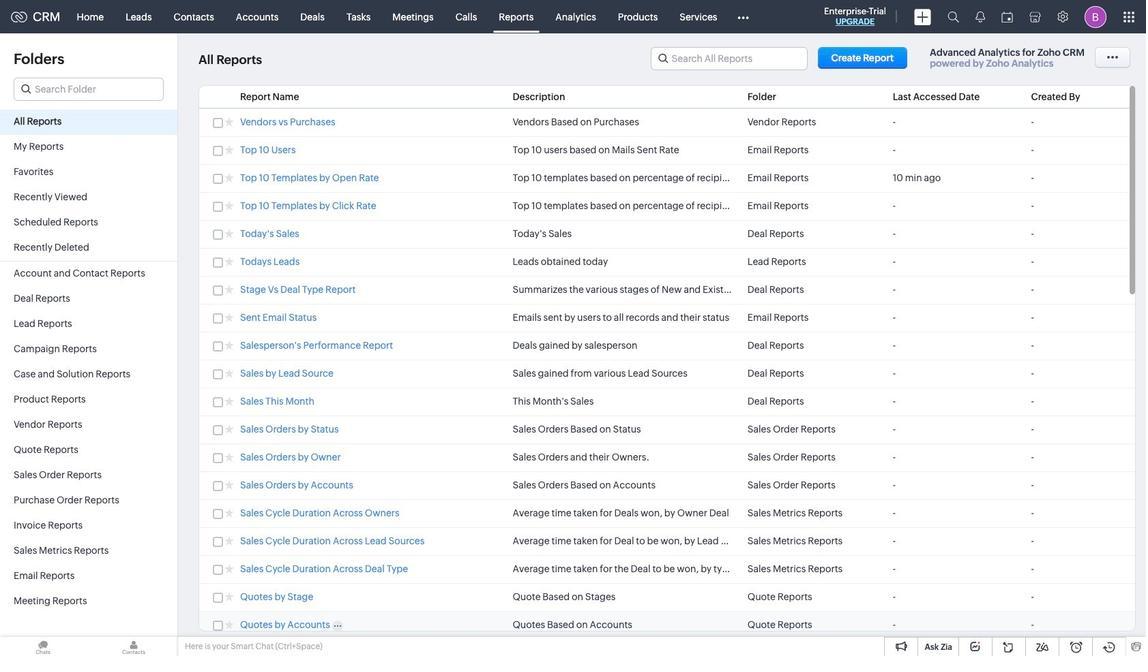 Task type: describe. For each thing, give the bounding box(es) containing it.
Search All Reports text field
[[651, 48, 807, 70]]

search element
[[939, 0, 967, 33]]

profile element
[[1076, 0, 1115, 33]]

signals element
[[967, 0, 993, 33]]

create menu image
[[914, 9, 931, 25]]



Task type: vqa. For each thing, say whether or not it's contained in the screenshot.
the bottom "Open"
no



Task type: locate. For each thing, give the bounding box(es) containing it.
Other Modules field
[[728, 6, 758, 28]]

create menu element
[[906, 0, 939, 33]]

Search Folder text field
[[14, 78, 163, 100]]

chats image
[[0, 638, 86, 657]]

signals image
[[976, 11, 985, 23]]

calendar image
[[1001, 11, 1013, 22]]

logo image
[[11, 11, 27, 22]]

search image
[[948, 11, 959, 23]]

profile image
[[1085, 6, 1107, 28]]

contacts image
[[91, 638, 177, 657]]



